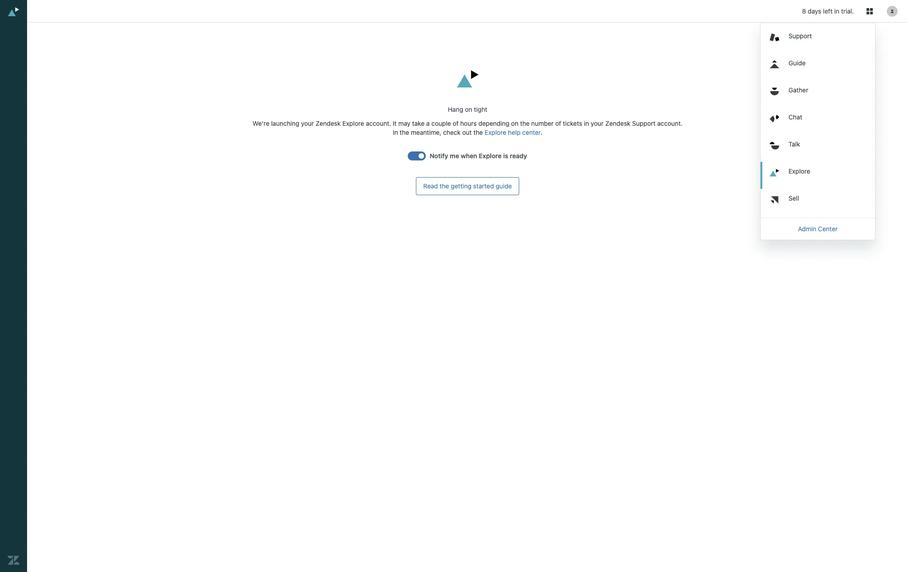 Task type: vqa. For each thing, say whether or not it's contained in the screenshot.
Chat link
yes



Task type: locate. For each thing, give the bounding box(es) containing it.
in right tickets
[[584, 120, 589, 127]]

your
[[301, 120, 314, 127], [591, 120, 604, 127]]

0 horizontal spatial of
[[453, 120, 459, 127]]

zendesk products image
[[867, 8, 873, 14]]

in right left
[[835, 7, 840, 15]]

zendesk image
[[8, 555, 19, 567]]

the down may
[[400, 129, 409, 136]]

trial.
[[841, 7, 854, 15]]

in
[[835, 7, 840, 15], [584, 120, 589, 127]]

read the getting started guide button
[[416, 177, 519, 195]]

your right launching
[[301, 120, 314, 127]]

support inside we're launching your zendesk explore account. it may take a couple of hours depending on the number of tickets in your zendesk support account. in the meantime, check out the explore help center .
[[632, 120, 656, 127]]

0 horizontal spatial your
[[301, 120, 314, 127]]

account.
[[366, 120, 391, 127], [657, 120, 683, 127]]

2 your from the left
[[591, 120, 604, 127]]

the right read
[[440, 182, 449, 190]]

we're launching your zendesk explore account. it may take a couple of hours depending on the number of tickets in your zendesk support account. in the meantime, check out the explore help center .
[[253, 120, 683, 136]]

of up check
[[453, 120, 459, 127]]

1 vertical spatial in
[[584, 120, 589, 127]]

guide
[[789, 59, 806, 67]]

getting
[[451, 182, 472, 190]]

on left tight
[[465, 106, 472, 113]]

your right tickets
[[591, 120, 604, 127]]

.
[[541, 129, 542, 136]]

sell link
[[763, 189, 875, 216]]

0 horizontal spatial on
[[465, 106, 472, 113]]

hang on tight
[[448, 106, 487, 113]]

1 vertical spatial on
[[511, 120, 519, 127]]

admin
[[798, 225, 817, 233]]

of left tickets
[[555, 120, 561, 127]]

1 horizontal spatial account.
[[657, 120, 683, 127]]

1 horizontal spatial of
[[555, 120, 561, 127]]

1 horizontal spatial in
[[835, 7, 840, 15]]

chat link
[[763, 108, 875, 135]]

the
[[520, 120, 530, 127], [400, 129, 409, 136], [474, 129, 483, 136], [440, 182, 449, 190]]

read the getting started guide
[[423, 182, 512, 190]]

notify me when explore is ready
[[430, 152, 527, 160]]

0 vertical spatial support
[[789, 32, 812, 40]]

1 horizontal spatial your
[[591, 120, 604, 127]]

explore left is
[[479, 152, 502, 160]]

explore link
[[763, 162, 875, 189]]

explore
[[343, 120, 364, 127], [485, 129, 506, 136], [479, 152, 502, 160], [789, 167, 810, 175]]

1 horizontal spatial zendesk
[[605, 120, 631, 127]]

1 your from the left
[[301, 120, 314, 127]]

admin center link
[[761, 220, 875, 238]]

when
[[461, 152, 477, 160]]

talk link
[[763, 135, 875, 162]]

explore down 'depending'
[[485, 129, 506, 136]]

support
[[789, 32, 812, 40], [632, 120, 656, 127]]

in
[[393, 129, 398, 136]]

the up center
[[520, 120, 530, 127]]

support link
[[763, 27, 875, 54]]

1 horizontal spatial on
[[511, 120, 519, 127]]

explore help center link
[[485, 129, 541, 136]]

launching
[[271, 120, 299, 127]]

gather
[[789, 86, 809, 94]]

on up help
[[511, 120, 519, 127]]

0 horizontal spatial zendesk
[[316, 120, 341, 127]]

meantime,
[[411, 129, 441, 136]]

2 account. from the left
[[657, 120, 683, 127]]

take
[[412, 120, 425, 127]]

it
[[393, 120, 397, 127]]

on inside we're launching your zendesk explore account. it may take a couple of hours depending on the number of tickets in your zendesk support account. in the meantime, check out the explore help center .
[[511, 120, 519, 127]]

0 horizontal spatial account.
[[366, 120, 391, 127]]

in inside we're launching your zendesk explore account. it may take a couple of hours depending on the number of tickets in your zendesk support account. in the meantime, check out the explore help center .
[[584, 120, 589, 127]]

zendesk
[[316, 120, 341, 127], [605, 120, 631, 127]]

0 horizontal spatial support
[[632, 120, 656, 127]]

1 account. from the left
[[366, 120, 391, 127]]

help
[[508, 129, 521, 136]]

1 vertical spatial support
[[632, 120, 656, 127]]

on
[[465, 106, 472, 113], [511, 120, 519, 127]]

0 vertical spatial in
[[835, 7, 840, 15]]

0 horizontal spatial in
[[584, 120, 589, 127]]

of
[[453, 120, 459, 127], [555, 120, 561, 127]]

hang
[[448, 106, 463, 113]]



Task type: describe. For each thing, give the bounding box(es) containing it.
tickets
[[563, 120, 582, 127]]

the right out
[[474, 129, 483, 136]]

1 zendesk from the left
[[316, 120, 341, 127]]

explore left it
[[343, 120, 364, 127]]

8
[[802, 7, 806, 15]]

couple
[[431, 120, 451, 127]]

we're
[[253, 120, 269, 127]]

sell
[[789, 194, 799, 202]]

2 zendesk from the left
[[605, 120, 631, 127]]

number
[[531, 120, 554, 127]]

2 of from the left
[[555, 120, 561, 127]]

gather link
[[763, 81, 875, 108]]

guide link
[[763, 54, 875, 81]]

may
[[398, 120, 411, 127]]

explore down talk
[[789, 167, 810, 175]]

ready
[[510, 152, 527, 160]]

hours
[[460, 120, 477, 127]]

me
[[450, 152, 459, 160]]

0 vertical spatial on
[[465, 106, 472, 113]]

is
[[503, 152, 508, 160]]

check
[[443, 129, 461, 136]]

guide
[[496, 182, 512, 190]]

notify
[[430, 152, 448, 160]]

started
[[473, 182, 494, 190]]

left
[[823, 7, 833, 15]]

center
[[818, 225, 838, 233]]

out
[[462, 129, 472, 136]]

admin center
[[798, 225, 838, 233]]

1 of from the left
[[453, 120, 459, 127]]

depending
[[479, 120, 510, 127]]

read
[[423, 182, 438, 190]]

center
[[522, 129, 541, 136]]

tight
[[474, 106, 487, 113]]

a
[[426, 120, 430, 127]]

days
[[808, 7, 822, 15]]

1 horizontal spatial support
[[789, 32, 812, 40]]

talk
[[789, 140, 800, 148]]

the inside button
[[440, 182, 449, 190]]

8 days left in trial.
[[802, 7, 854, 15]]

chat
[[789, 113, 802, 121]]



